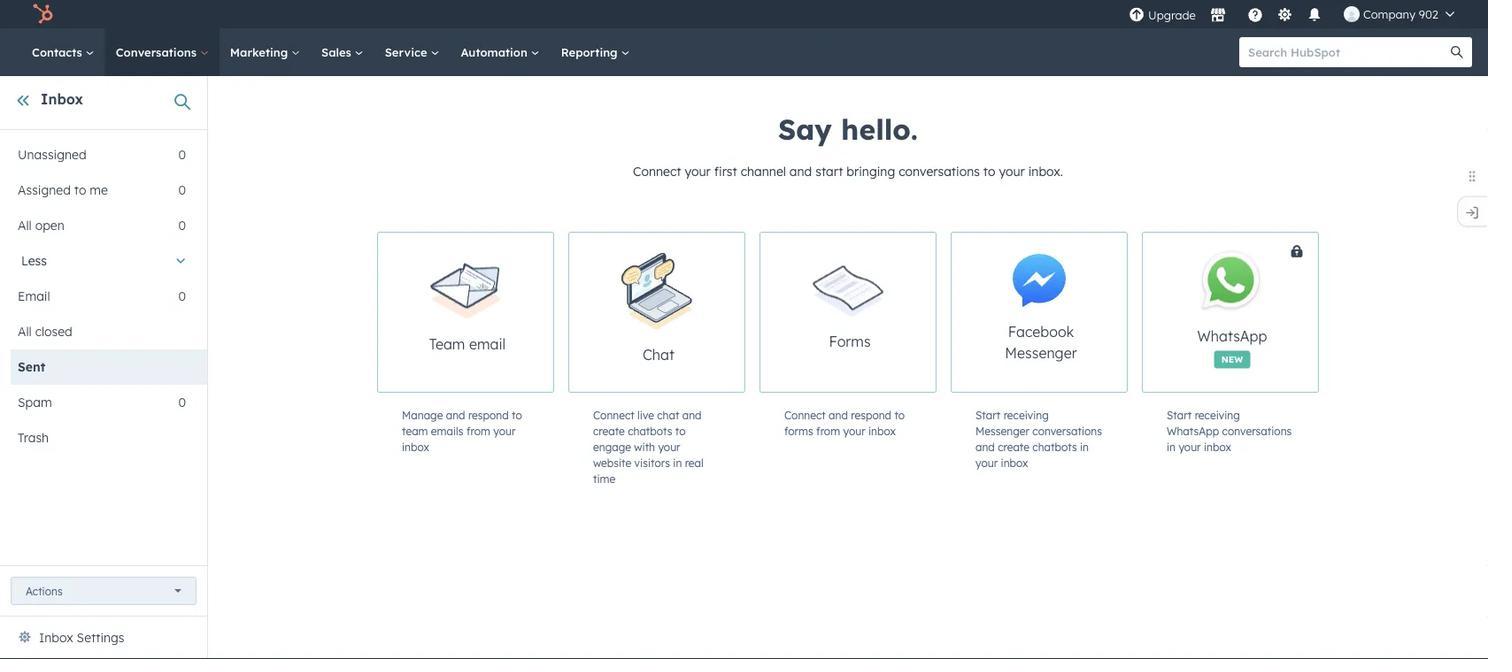 Task type: describe. For each thing, give the bounding box(es) containing it.
and inside the connect and respond to forms from your inbox
[[829, 409, 848, 422]]

company
[[1363, 7, 1416, 21]]

forms
[[784, 424, 813, 438]]

start receiving whatsapp conversations in your inbox
[[1167, 409, 1292, 454]]

902
[[1419, 7, 1439, 21]]

all for all closed
[[18, 324, 32, 339]]

inbox.
[[1028, 164, 1063, 179]]

search image
[[1451, 46, 1463, 58]]

start for start receiving whatsapp conversations in your inbox
[[1167, 409, 1192, 422]]

marketplaces button
[[1199, 0, 1237, 28]]

messenger inside start receiving messenger conversations and create chatbots in your inbox
[[976, 424, 1030, 438]]

settings
[[77, 630, 124, 646]]

closed
[[35, 324, 72, 339]]

whatsapp new
[[1197, 327, 1267, 365]]

0 horizontal spatial conversations
[[899, 164, 980, 179]]

search button
[[1442, 37, 1472, 67]]

automation link
[[450, 28, 550, 76]]

me
[[90, 182, 108, 198]]

facebook messenger
[[1005, 323, 1077, 362]]

inbox inside start receiving messenger conversations and create chatbots in your inbox
[[1001, 456, 1028, 470]]

to inside the connect and respond to forms from your inbox
[[894, 409, 905, 422]]

automation
[[461, 45, 531, 59]]

email
[[18, 289, 50, 304]]

help image
[[1247, 8, 1263, 24]]

start for start receiving messenger conversations and create chatbots in your inbox
[[976, 409, 1001, 422]]

marketplaces image
[[1210, 8, 1226, 24]]

open
[[35, 218, 64, 233]]

inbox settings
[[39, 630, 124, 646]]

all closed button
[[11, 314, 186, 350]]

connect for chat
[[593, 409, 634, 422]]

assigned to me
[[18, 182, 108, 198]]

mateo roberts image
[[1344, 6, 1360, 22]]

emails
[[431, 424, 463, 438]]

contacts link
[[21, 28, 105, 76]]

inbox for inbox settings
[[39, 630, 73, 646]]

unassigned
[[18, 147, 86, 162]]

service
[[385, 45, 431, 59]]

to inside 'connect live chat and create chatbots to engage with your website visitors in real time'
[[675, 424, 686, 438]]

company 902
[[1363, 7, 1439, 21]]

your inside 'manage and respond to team emails from your inbox'
[[493, 424, 516, 438]]

sales
[[321, 45, 355, 59]]

inbox inside the connect and respond to forms from your inbox
[[868, 424, 896, 438]]

trash
[[18, 430, 49, 446]]

Facebook Messenger checkbox
[[951, 232, 1128, 393]]

create inside 'connect live chat and create chatbots to engage with your website visitors in real time'
[[593, 424, 625, 438]]

receiving for messenger
[[1004, 409, 1049, 422]]

less
[[21, 253, 47, 269]]

all open
[[18, 218, 64, 233]]

reporting
[[561, 45, 621, 59]]

menu containing company 902
[[1127, 0, 1467, 28]]

say hello.
[[778, 112, 918, 147]]

connect and respond to forms from your inbox
[[784, 409, 905, 438]]

your inside 'connect live chat and create chatbots to engage with your website visitors in real time'
[[658, 440, 680, 454]]

0 for spam
[[178, 395, 186, 410]]

your inside start receiving messenger conversations and create chatbots in your inbox
[[976, 456, 998, 470]]

actions button
[[11, 577, 197, 606]]

conversations for start receiving whatsapp conversations in your inbox
[[1222, 424, 1292, 438]]

actions
[[26, 585, 63, 598]]

in inside start receiving whatsapp conversations in your inbox
[[1167, 440, 1176, 454]]

channel
[[741, 164, 786, 179]]

inbox settings link
[[39, 628, 124, 649]]

engage
[[593, 440, 631, 454]]

hubspot link
[[21, 4, 66, 25]]

team email
[[429, 335, 506, 353]]

sent
[[18, 359, 45, 375]]

with
[[634, 440, 655, 454]]

notifications image
[[1307, 8, 1322, 24]]

0 for unassigned
[[178, 147, 186, 162]]

Team email checkbox
[[377, 232, 554, 393]]

settings image
[[1277, 8, 1293, 23]]

say
[[778, 112, 832, 147]]

live
[[637, 409, 654, 422]]

in inside start receiving messenger conversations and create chatbots in your inbox
[[1080, 440, 1089, 454]]



Task type: locate. For each thing, give the bounding box(es) containing it.
inbox
[[868, 424, 896, 438], [402, 440, 429, 454], [1204, 440, 1231, 454], [1001, 456, 1028, 470]]

0 vertical spatial messenger
[[1005, 344, 1077, 362]]

from right emails
[[466, 424, 490, 438]]

0 vertical spatial whatsapp
[[1197, 327, 1267, 345]]

service link
[[374, 28, 450, 76]]

conversations inside start receiving whatsapp conversations in your inbox
[[1222, 424, 1292, 438]]

1 vertical spatial inbox
[[39, 630, 73, 646]]

respond inside 'manage and respond to team emails from your inbox'
[[468, 409, 509, 422]]

respond for forms
[[851, 409, 892, 422]]

inbox
[[41, 90, 83, 108], [39, 630, 73, 646]]

start
[[816, 164, 843, 179]]

5 0 from the top
[[178, 395, 186, 410]]

none checkbox containing whatsapp
[[1142, 232, 1385, 393]]

first
[[714, 164, 737, 179]]

1 start from the left
[[976, 409, 1001, 422]]

inbox inside start receiving whatsapp conversations in your inbox
[[1204, 440, 1231, 454]]

1 receiving from the left
[[1004, 409, 1049, 422]]

conversations inside start receiving messenger conversations and create chatbots in your inbox
[[1032, 424, 1102, 438]]

company 902 button
[[1333, 0, 1465, 28]]

hubspot image
[[32, 4, 53, 25]]

reporting link
[[550, 28, 640, 76]]

connect inside the connect and respond to forms from your inbox
[[784, 409, 826, 422]]

respond down forms
[[851, 409, 892, 422]]

1 horizontal spatial from
[[816, 424, 840, 438]]

menu
[[1127, 0, 1467, 28]]

and inside 'connect live chat and create chatbots to engage with your website visitors in real time'
[[682, 409, 702, 422]]

1 vertical spatial chatbots
[[1033, 440, 1077, 454]]

1 horizontal spatial receiving
[[1195, 409, 1240, 422]]

1 horizontal spatial create
[[998, 440, 1030, 454]]

all inside button
[[18, 324, 32, 339]]

chatbots inside start receiving messenger conversations and create chatbots in your inbox
[[1033, 440, 1077, 454]]

Forms checkbox
[[760, 232, 937, 393]]

1 vertical spatial all
[[18, 324, 32, 339]]

conversations
[[899, 164, 980, 179], [1032, 424, 1102, 438], [1222, 424, 1292, 438]]

inbox left settings at the left bottom of the page
[[39, 630, 73, 646]]

from inside 'manage and respond to team emails from your inbox'
[[466, 424, 490, 438]]

website
[[593, 456, 631, 470]]

settings link
[[1274, 5, 1296, 23]]

connect up engage
[[593, 409, 634, 422]]

0 vertical spatial chatbots
[[628, 424, 672, 438]]

0
[[178, 147, 186, 162], [178, 182, 186, 198], [178, 218, 186, 233], [178, 289, 186, 304], [178, 395, 186, 410]]

None checkbox
[[1142, 232, 1385, 393]]

1 horizontal spatial in
[[1080, 440, 1089, 454]]

manage and respond to team emails from your inbox
[[402, 409, 522, 454]]

conversations link
[[105, 28, 219, 76]]

2 respond from the left
[[851, 409, 892, 422]]

0 vertical spatial all
[[18, 218, 32, 233]]

0 vertical spatial inbox
[[41, 90, 83, 108]]

Search HubSpot search field
[[1239, 37, 1456, 67]]

3 0 from the top
[[178, 218, 186, 233]]

start
[[976, 409, 1001, 422], [1167, 409, 1192, 422]]

connect your first channel and start bringing conversations to your inbox.
[[633, 164, 1063, 179]]

1 horizontal spatial conversations
[[1032, 424, 1102, 438]]

1 vertical spatial create
[[998, 440, 1030, 454]]

respond inside the connect and respond to forms from your inbox
[[851, 409, 892, 422]]

create
[[593, 424, 625, 438], [998, 440, 1030, 454]]

connect
[[633, 164, 681, 179], [593, 409, 634, 422], [784, 409, 826, 422]]

1 horizontal spatial start
[[1167, 409, 1192, 422]]

inbox inside 'manage and respond to team emails from your inbox'
[[402, 440, 429, 454]]

1 horizontal spatial respond
[[851, 409, 892, 422]]

respond
[[468, 409, 509, 422], [851, 409, 892, 422]]

forms
[[829, 333, 871, 351]]

start receiving messenger conversations and create chatbots in your inbox
[[976, 409, 1102, 470]]

conversations for start receiving messenger conversations and create chatbots in your inbox
[[1032, 424, 1102, 438]]

chat
[[643, 346, 675, 363]]

your inside start receiving whatsapp conversations in your inbox
[[1179, 440, 1201, 454]]

create inside start receiving messenger conversations and create chatbots in your inbox
[[998, 440, 1030, 454]]

in
[[1080, 440, 1089, 454], [1167, 440, 1176, 454], [673, 456, 682, 470]]

start inside start receiving messenger conversations and create chatbots in your inbox
[[976, 409, 1001, 422]]

sales link
[[311, 28, 374, 76]]

receiving down new
[[1195, 409, 1240, 422]]

2 horizontal spatial in
[[1167, 440, 1176, 454]]

connect up forms
[[784, 409, 826, 422]]

manage
[[402, 409, 443, 422]]

whatsapp inside option
[[1197, 327, 1267, 345]]

trash button
[[11, 420, 186, 456]]

connect left 'first'
[[633, 164, 681, 179]]

whatsapp inside start receiving whatsapp conversations in your inbox
[[1167, 424, 1219, 438]]

all closed
[[18, 324, 72, 339]]

2 from from the left
[[816, 424, 840, 438]]

receiving inside start receiving messenger conversations and create chatbots in your inbox
[[1004, 409, 1049, 422]]

team
[[429, 335, 465, 353]]

4 0 from the top
[[178, 289, 186, 304]]

receiving down the "facebook messenger"
[[1004, 409, 1049, 422]]

connect inside 'connect live chat and create chatbots to engage with your website visitors in real time'
[[593, 409, 634, 422]]

receiving inside start receiving whatsapp conversations in your inbox
[[1195, 409, 1240, 422]]

all
[[18, 218, 32, 233], [18, 324, 32, 339]]

chatbots inside 'connect live chat and create chatbots to engage with your website visitors in real time'
[[628, 424, 672, 438]]

bringing
[[847, 164, 895, 179]]

messenger
[[1005, 344, 1077, 362], [976, 424, 1030, 438]]

email
[[469, 335, 506, 353]]

receiving
[[1004, 409, 1049, 422], [1195, 409, 1240, 422]]

0 horizontal spatial in
[[673, 456, 682, 470]]

respond for team email
[[468, 409, 509, 422]]

1 0 from the top
[[178, 147, 186, 162]]

1 vertical spatial whatsapp
[[1167, 424, 1219, 438]]

whatsapp
[[1197, 327, 1267, 345], [1167, 424, 1219, 438]]

new
[[1221, 354, 1243, 365]]

messenger inside facebook messenger checkbox
[[1005, 344, 1077, 362]]

upgrade
[[1148, 8, 1196, 23]]

marketing link
[[219, 28, 311, 76]]

all for all open
[[18, 218, 32, 233]]

conversations
[[116, 45, 200, 59]]

0 horizontal spatial receiving
[[1004, 409, 1049, 422]]

all left closed
[[18, 324, 32, 339]]

notifications button
[[1299, 0, 1330, 28]]

1 from from the left
[[466, 424, 490, 438]]

facebook
[[1008, 323, 1074, 341]]

0 for email
[[178, 289, 186, 304]]

visitors
[[634, 456, 670, 470]]

inbox down contacts link
[[41, 90, 83, 108]]

your
[[685, 164, 711, 179], [999, 164, 1025, 179], [493, 424, 516, 438], [843, 424, 865, 438], [658, 440, 680, 454], [1179, 440, 1201, 454], [976, 456, 998, 470]]

start inside start receiving whatsapp conversations in your inbox
[[1167, 409, 1192, 422]]

from
[[466, 424, 490, 438], [816, 424, 840, 438]]

receiving for whatsapp
[[1195, 409, 1240, 422]]

sent button
[[11, 350, 186, 385]]

1 all from the top
[[18, 218, 32, 233]]

in inside 'connect live chat and create chatbots to engage with your website visitors in real time'
[[673, 456, 682, 470]]

assigned
[[18, 182, 71, 198]]

1 horizontal spatial chatbots
[[1033, 440, 1077, 454]]

time
[[593, 472, 615, 486]]

to
[[983, 164, 995, 179], [74, 182, 86, 198], [512, 409, 522, 422], [894, 409, 905, 422], [675, 424, 686, 438]]

to inside 'manage and respond to team emails from your inbox'
[[512, 409, 522, 422]]

your inside the connect and respond to forms from your inbox
[[843, 424, 865, 438]]

upgrade image
[[1129, 8, 1145, 23]]

marketing
[[230, 45, 291, 59]]

0 horizontal spatial create
[[593, 424, 625, 438]]

from right forms
[[816, 424, 840, 438]]

connect live chat and create chatbots to engage with your website visitors in real time
[[593, 409, 704, 486]]

2 start from the left
[[1167, 409, 1192, 422]]

1 vertical spatial messenger
[[976, 424, 1030, 438]]

1 respond from the left
[[468, 409, 509, 422]]

0 vertical spatial create
[[593, 424, 625, 438]]

and
[[790, 164, 812, 179], [446, 409, 465, 422], [682, 409, 702, 422], [829, 409, 848, 422], [976, 440, 995, 454]]

0 horizontal spatial respond
[[468, 409, 509, 422]]

chat
[[657, 409, 679, 422]]

2 horizontal spatial conversations
[[1222, 424, 1292, 438]]

Chat checkbox
[[568, 232, 745, 393]]

2 all from the top
[[18, 324, 32, 339]]

respond right manage
[[468, 409, 509, 422]]

contacts
[[32, 45, 86, 59]]

hello.
[[841, 112, 918, 147]]

0 for all open
[[178, 218, 186, 233]]

0 horizontal spatial start
[[976, 409, 1001, 422]]

chatbots
[[628, 424, 672, 438], [1033, 440, 1077, 454]]

all left the open
[[18, 218, 32, 233]]

0 for assigned to me
[[178, 182, 186, 198]]

connect for forms
[[784, 409, 826, 422]]

team
[[402, 424, 428, 438]]

spam
[[18, 395, 52, 410]]

0 horizontal spatial chatbots
[[628, 424, 672, 438]]

real
[[685, 456, 704, 470]]

and inside start receiving messenger conversations and create chatbots in your inbox
[[976, 440, 995, 454]]

2 receiving from the left
[[1195, 409, 1240, 422]]

inbox for inbox
[[41, 90, 83, 108]]

0 horizontal spatial from
[[466, 424, 490, 438]]

and inside 'manage and respond to team emails from your inbox'
[[446, 409, 465, 422]]

2 0 from the top
[[178, 182, 186, 198]]

from inside the connect and respond to forms from your inbox
[[816, 424, 840, 438]]

help button
[[1240, 0, 1270, 28]]



Task type: vqa. For each thing, say whether or not it's contained in the screenshot.


